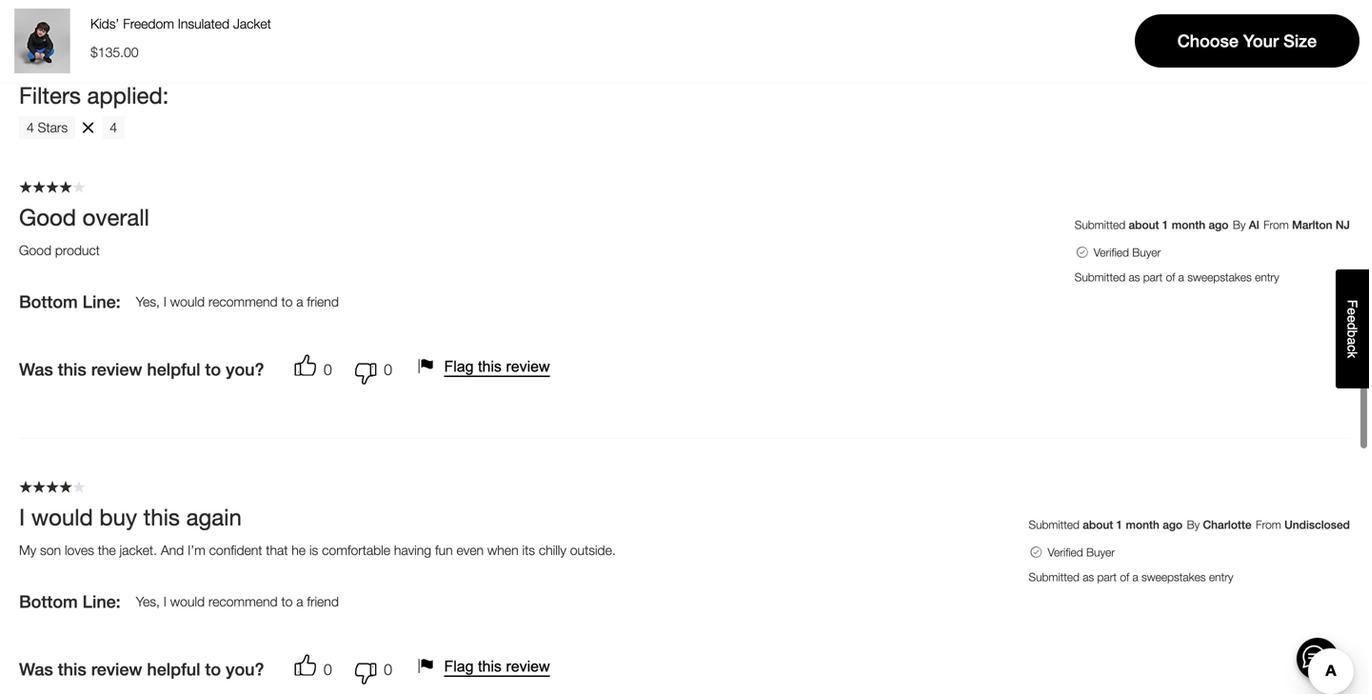Task type: describe. For each thing, give the bounding box(es) containing it.
verified for i would buy this again
[[1048, 546, 1084, 559]]

of for good overall
[[1166, 271, 1176, 284]]

the
[[98, 542, 116, 558]]

$135.00
[[90, 44, 139, 60]]

having
[[394, 542, 432, 558]]

fun
[[435, 542, 453, 558]]

1 vertical spatial i
[[19, 503, 25, 531]]

part for i would buy this again
[[1098, 571, 1117, 584]]

part for good overall
[[1144, 271, 1163, 284]]

al
[[1249, 218, 1260, 231]]

filters
[[19, 81, 81, 109]]

k
[[1345, 352, 1361, 358]]

i for i would buy this again
[[164, 594, 167, 610]]

outside.
[[570, 542, 616, 558]]

entry for good overall
[[1256, 271, 1280, 284]]

you? for i would buy this again
[[226, 660, 264, 680]]

submitted about 1 month ago by al from marlton nj
[[1075, 218, 1351, 231]]

choose
[[1178, 31, 1239, 51]]

i for good overall
[[164, 294, 167, 310]]

flag this review for i would buy this again
[[444, 658, 550, 675]]

would for overall
[[170, 294, 205, 310]]

from for i would buy this again
[[1256, 518, 1282, 531]]

overall
[[83, 203, 149, 231]]

by for i would buy this again
[[1187, 518, 1200, 531]]

yes, i would recommend to a friend for i would buy this again
[[136, 594, 339, 610]]

buy
[[99, 503, 137, 531]]

sweepstakes for i would buy this again
[[1142, 571, 1206, 584]]

month for i would buy this again
[[1126, 518, 1160, 531]]

as for i would buy this again
[[1083, 571, 1095, 584]]

i'm
[[188, 542, 206, 558]]

from for good overall
[[1264, 218, 1289, 231]]

good overall
[[19, 203, 149, 231]]

chilly
[[539, 542, 567, 558]]

f e e d b a c k
[[1345, 300, 1361, 358]]

would for would
[[170, 594, 205, 610]]

your
[[1244, 31, 1279, 51]]

my
[[19, 542, 36, 558]]

marlton
[[1293, 218, 1333, 231]]

line: for overall
[[83, 292, 121, 312]]

d
[[1345, 323, 1361, 330]]

ago for i would buy this again
[[1163, 518, 1183, 531]]

about for good overall
[[1129, 218, 1160, 231]]

good for good overall
[[19, 203, 76, 231]]

friend for good overall
[[307, 294, 339, 310]]

about for i would buy this again
[[1083, 518, 1114, 531]]

1 e from the top
[[1345, 308, 1361, 315]]

https://images.thenorthface.com/is/image/thenorthface/nf0a82yj_jk3_hero?$color swatch$ image
[[10, 9, 74, 73]]

confident
[[209, 542, 262, 558]]

a inside button
[[1345, 338, 1361, 345]]

bottom line: for would
[[19, 592, 121, 612]]

was for good
[[19, 360, 53, 380]]

as for good overall
[[1129, 271, 1141, 284]]

jacket
[[233, 16, 271, 31]]

was this review helpful to you? for would
[[19, 660, 264, 680]]

month for good overall
[[1172, 218, 1206, 231]]

that
[[266, 542, 288, 558]]

and
[[161, 542, 184, 558]]

2 e from the top
[[1345, 315, 1361, 323]]

c
[[1345, 345, 1361, 352]]

by for good overall
[[1233, 218, 1246, 231]]

submitted about 1 month ago by charlotte from undisclosed
[[1029, 518, 1351, 531]]

freedom
[[123, 16, 174, 31]]



Task type: vqa. For each thing, say whether or not it's contained in the screenshot.
'men's vectiv fastpack futurelight™ shoes' Image
no



Task type: locate. For each thing, give the bounding box(es) containing it.
1 horizontal spatial buyer
[[1133, 246, 1161, 259]]

entry down "charlotte"
[[1210, 571, 1234, 584]]

2 vertical spatial would
[[170, 594, 205, 610]]

by
[[1233, 218, 1246, 231], [1187, 518, 1200, 531]]

recommend for good overall
[[209, 294, 278, 310]]

friend
[[307, 294, 339, 310], [307, 594, 339, 610]]

1 horizontal spatial by
[[1233, 218, 1246, 231]]

1 horizontal spatial 1
[[1163, 218, 1169, 231]]

recommend for i would buy this again
[[209, 594, 278, 610]]

0 vertical spatial part
[[1144, 271, 1163, 284]]

1 vertical spatial buyer
[[1087, 546, 1115, 559]]

2 flag this review button from the top
[[415, 655, 558, 678]]

1 horizontal spatial verified
[[1094, 246, 1130, 259]]

0 vertical spatial flag this review
[[444, 358, 550, 375]]

comfortable
[[322, 542, 391, 558]]

entry
[[1256, 271, 1280, 284], [1210, 571, 1234, 584]]

verified buyer for good overall
[[1094, 246, 1161, 259]]

buyer for i would buy this again
[[1087, 546, 1115, 559]]

1 vertical spatial would
[[31, 503, 93, 531]]

1 vertical spatial month
[[1126, 518, 1160, 531]]

submitted as part of a sweepstakes entry down the submitted about 1 month ago by charlotte from undisclosed
[[1029, 571, 1234, 584]]

review
[[506, 358, 550, 375], [91, 360, 142, 380], [506, 658, 550, 675], [91, 660, 142, 680]]

1 horizontal spatial about
[[1129, 218, 1160, 231]]

2 flag from the top
[[444, 658, 474, 675]]

1 vertical spatial yes,
[[136, 594, 160, 610]]

1 flag this review from the top
[[444, 358, 550, 375]]

he
[[292, 542, 306, 558]]

submitted as part of a sweepstakes entry down 'submitted about 1 month ago by al from marlton nj'
[[1075, 271, 1280, 284]]

part
[[1144, 271, 1163, 284], [1098, 571, 1117, 584]]

sweepstakes for good overall
[[1188, 271, 1252, 284]]

1 bottom line: from the top
[[19, 292, 121, 312]]

1 helpful from the top
[[147, 360, 200, 380]]

f e e d b a c k button
[[1336, 270, 1370, 389]]

nj
[[1336, 218, 1351, 231]]

yes,
[[136, 294, 160, 310], [136, 594, 160, 610]]

4
[[27, 120, 34, 135], [110, 120, 117, 135]]

0 vertical spatial as
[[1129, 271, 1141, 284]]

helpful for good overall
[[147, 360, 200, 380]]

again
[[186, 503, 242, 531]]

buyer
[[1133, 246, 1161, 259], [1087, 546, 1115, 559]]

2 was from the top
[[19, 660, 53, 680]]

1 vertical spatial sweepstakes
[[1142, 571, 1206, 584]]

when
[[488, 542, 519, 558]]

1 vertical spatial helpful
[[147, 660, 200, 680]]

e
[[1345, 308, 1361, 315], [1345, 315, 1361, 323]]

0 horizontal spatial entry
[[1210, 571, 1234, 584]]

0 vertical spatial of
[[1166, 271, 1176, 284]]

0 vertical spatial verified
[[1094, 246, 1130, 259]]

1 was from the top
[[19, 360, 53, 380]]

its
[[522, 542, 535, 558]]

1 recommend from the top
[[209, 294, 278, 310]]

bottom line: down the loves
[[19, 592, 121, 612]]

of down the submitted about 1 month ago by charlotte from undisclosed
[[1120, 571, 1130, 584]]

good left product
[[19, 242, 51, 258]]

submitted
[[1075, 218, 1126, 231], [1075, 271, 1126, 284], [1029, 518, 1080, 531], [1029, 571, 1080, 584]]

1 vertical spatial submitted as part of a sweepstakes entry
[[1029, 571, 1234, 584]]

0 vertical spatial flag
[[444, 358, 474, 375]]

1 vertical spatial from
[[1256, 518, 1282, 531]]

about
[[1129, 218, 1160, 231], [1083, 518, 1114, 531]]

2 friend from the top
[[307, 594, 339, 610]]

entry down al
[[1256, 271, 1280, 284]]

son
[[40, 542, 61, 558]]

0 horizontal spatial of
[[1120, 571, 1130, 584]]

2 good from the top
[[19, 242, 51, 258]]

0 horizontal spatial about
[[1083, 518, 1114, 531]]

choose your size
[[1178, 31, 1317, 51]]

0 horizontal spatial buyer
[[1087, 546, 1115, 559]]

was this review helpful to you?
[[19, 360, 264, 380], [19, 660, 264, 680]]

of down 'submitted about 1 month ago by al from marlton nj'
[[1166, 271, 1176, 284]]

i would buy this again
[[19, 503, 242, 531]]

0 horizontal spatial part
[[1098, 571, 1117, 584]]

bottom for i
[[19, 592, 78, 612]]

flag
[[444, 358, 474, 375], [444, 658, 474, 675]]

sweepstakes down 'submitted about 1 month ago by al from marlton nj'
[[1188, 271, 1252, 284]]

flag this review button
[[415, 355, 558, 378], [415, 655, 558, 678]]

line: for would
[[83, 592, 121, 612]]

yes, i would recommend to a friend
[[136, 294, 339, 310], [136, 594, 339, 610]]

this
[[478, 358, 502, 375], [58, 360, 86, 380], [144, 503, 180, 531], [478, 658, 502, 675], [58, 660, 86, 680]]

bottom line:
[[19, 292, 121, 312], [19, 592, 121, 612]]

0 horizontal spatial 4
[[27, 120, 34, 135]]

ago left al
[[1209, 218, 1229, 231]]

1 yes, i would recommend to a friend from the top
[[136, 294, 339, 310]]

yes, for would
[[136, 594, 160, 610]]

1 vertical spatial verified
[[1048, 546, 1084, 559]]

kids' freedom insulated jacket
[[90, 16, 271, 31]]

charlotte
[[1203, 518, 1252, 531]]

0 vertical spatial by
[[1233, 218, 1246, 231]]

1 vertical spatial flag
[[444, 658, 474, 675]]

0 vertical spatial bottom
[[19, 292, 78, 312]]

ago left "charlotte"
[[1163, 518, 1183, 531]]

stars
[[38, 120, 68, 135]]

ago for good overall
[[1209, 218, 1229, 231]]

good product
[[19, 242, 100, 258]]

2 yes, i would recommend to a friend from the top
[[136, 594, 339, 610]]

submitted as part of a sweepstakes entry
[[1075, 271, 1280, 284], [1029, 571, 1234, 584]]

yes, down jacket.
[[136, 594, 160, 610]]

1 vertical spatial good
[[19, 242, 51, 258]]

flag this review button for i would buy this again
[[415, 655, 558, 678]]

1 horizontal spatial as
[[1129, 271, 1141, 284]]

1 horizontal spatial 4
[[110, 120, 117, 135]]

filters applied:
[[19, 81, 169, 109]]

2 vertical spatial i
[[164, 594, 167, 610]]

buyer down 'submitted about 1 month ago by al from marlton nj'
[[1133, 246, 1161, 259]]

1 vertical spatial line:
[[83, 592, 121, 612]]

b
[[1345, 330, 1361, 338]]

sweepstakes down the submitted about 1 month ago by charlotte from undisclosed
[[1142, 571, 1206, 584]]

line: down product
[[83, 292, 121, 312]]

2 bottom from the top
[[19, 592, 78, 612]]

2 flag this review from the top
[[444, 658, 550, 675]]

from
[[1264, 218, 1289, 231], [1256, 518, 1282, 531]]

of for i would buy this again
[[1120, 571, 1130, 584]]

of
[[1166, 271, 1176, 284], [1120, 571, 1130, 584]]

2 was this review helpful to you? from the top
[[19, 660, 264, 680]]

4 stars
[[27, 120, 68, 135]]

1 vertical spatial you?
[[226, 660, 264, 680]]

verified for good overall
[[1094, 246, 1130, 259]]

0
[[324, 361, 332, 379], [384, 361, 392, 379], [324, 661, 332, 679], [384, 661, 392, 679]]

1 horizontal spatial month
[[1172, 218, 1206, 231]]

0 horizontal spatial by
[[1187, 518, 1200, 531]]

e up b
[[1345, 315, 1361, 323]]

1 for i would buy this again
[[1117, 518, 1123, 531]]

1 vertical spatial about
[[1083, 518, 1114, 531]]

was this review helpful to you? for overall
[[19, 360, 264, 380]]

1 you? from the top
[[226, 360, 264, 380]]

0 vertical spatial yes,
[[136, 294, 160, 310]]

0 vertical spatial from
[[1264, 218, 1289, 231]]

0 vertical spatial ago
[[1209, 218, 1229, 231]]

month
[[1172, 218, 1206, 231], [1126, 518, 1160, 531]]

1 flag from the top
[[444, 358, 474, 375]]

buyer down the submitted about 1 month ago by charlotte from undisclosed
[[1087, 546, 1115, 559]]

jacket.
[[120, 542, 157, 558]]

you?
[[226, 360, 264, 380], [226, 660, 264, 680]]

1 line: from the top
[[83, 292, 121, 312]]

0 horizontal spatial as
[[1083, 571, 1095, 584]]

bottom down son
[[19, 592, 78, 612]]

undisclosed
[[1285, 518, 1351, 531]]

bottom line: for overall
[[19, 292, 121, 312]]

friend for i would buy this again
[[307, 594, 339, 610]]

verified
[[1094, 246, 1130, 259], [1048, 546, 1084, 559]]

yes, for overall
[[136, 294, 160, 310]]

verified buyer
[[1094, 246, 1161, 259], [1048, 546, 1115, 559]]

is
[[310, 542, 318, 558]]

1 yes, from the top
[[136, 294, 160, 310]]

0 vertical spatial bottom line:
[[19, 292, 121, 312]]

0 vertical spatial good
[[19, 203, 76, 231]]

0 vertical spatial recommend
[[209, 294, 278, 310]]

size
[[1284, 31, 1317, 51]]

0 horizontal spatial ago
[[1163, 518, 1183, 531]]

1 vertical spatial of
[[1120, 571, 1130, 584]]

0 vertical spatial you?
[[226, 360, 264, 380]]

1 flag this review button from the top
[[415, 355, 558, 378]]

2 bottom line: from the top
[[19, 592, 121, 612]]

submitted as part of a sweepstakes entry for i would buy this again
[[1029, 571, 1234, 584]]

0 vertical spatial line:
[[83, 292, 121, 312]]

1 horizontal spatial ago
[[1209, 218, 1229, 231]]

0 vertical spatial sweepstakes
[[1188, 271, 1252, 284]]

1 for good overall
[[1163, 218, 1169, 231]]

line:
[[83, 292, 121, 312], [83, 592, 121, 612]]

0 vertical spatial verified buyer
[[1094, 246, 1161, 259]]

1 horizontal spatial entry
[[1256, 271, 1280, 284]]

was
[[19, 360, 53, 380], [19, 660, 53, 680]]

month left al
[[1172, 218, 1206, 231]]

2 helpful from the top
[[147, 660, 200, 680]]

2 recommend from the top
[[209, 594, 278, 610]]

1 vertical spatial flag this review button
[[415, 655, 558, 678]]

good
[[19, 203, 76, 231], [19, 242, 51, 258]]

4 left the stars
[[27, 120, 34, 135]]

bottom for good
[[19, 292, 78, 312]]

1 vertical spatial 1
[[1117, 518, 1123, 531]]

month left "charlotte"
[[1126, 518, 1160, 531]]

ago
[[1209, 218, 1229, 231], [1163, 518, 1183, 531]]

2 yes, from the top
[[136, 594, 160, 610]]

yes, i would recommend to a friend for good overall
[[136, 294, 339, 310]]

0 vertical spatial helpful
[[147, 360, 200, 380]]

a
[[1179, 271, 1185, 284], [296, 294, 303, 310], [1345, 338, 1361, 345], [1133, 571, 1139, 584], [296, 594, 303, 610]]

0 vertical spatial friend
[[307, 294, 339, 310]]

1 vertical spatial ago
[[1163, 518, 1183, 531]]

flag this review button for good overall
[[415, 355, 558, 378]]

choose your size button
[[1135, 14, 1360, 68]]

product
[[55, 242, 100, 258]]

sweepstakes
[[1188, 271, 1252, 284], [1142, 571, 1206, 584]]

0 vertical spatial 1
[[1163, 218, 1169, 231]]

0 vertical spatial buyer
[[1133, 246, 1161, 259]]

1 bottom from the top
[[19, 292, 78, 312]]

1 vertical spatial as
[[1083, 571, 1095, 584]]

applied:
[[87, 81, 169, 109]]

submitted as part of a sweepstakes entry for good overall
[[1075, 271, 1280, 284]]

my son loves the jacket. and i'm confident that he is comfortable having fun even when its chilly outside.
[[19, 542, 616, 558]]

2 4 from the left
[[110, 120, 117, 135]]

bottom line: down product
[[19, 292, 121, 312]]

entry for i would buy this again
[[1210, 571, 1234, 584]]

0 horizontal spatial 1
[[1117, 518, 1123, 531]]

bottom down good product
[[19, 292, 78, 312]]

4 for 4 stars
[[27, 120, 34, 135]]

as
[[1129, 271, 1141, 284], [1083, 571, 1095, 584]]

by left al
[[1233, 218, 1246, 231]]

0 vertical spatial was
[[19, 360, 53, 380]]

bottom
[[19, 292, 78, 312], [19, 592, 78, 612]]

1 vertical spatial was this review helpful to you?
[[19, 660, 264, 680]]

1 vertical spatial flag this review
[[444, 658, 550, 675]]

buyer for good overall
[[1133, 246, 1161, 259]]

1 horizontal spatial part
[[1144, 271, 1163, 284]]

2 you? from the top
[[226, 660, 264, 680]]

1
[[1163, 218, 1169, 231], [1117, 518, 1123, 531]]

1 vertical spatial entry
[[1210, 571, 1234, 584]]

even
[[457, 542, 484, 558]]

1 vertical spatial friend
[[307, 594, 339, 610]]

1 vertical spatial by
[[1187, 518, 1200, 531]]

helpful
[[147, 360, 200, 380], [147, 660, 200, 680]]

0 vertical spatial entry
[[1256, 271, 1280, 284]]

1 vertical spatial verified buyer
[[1048, 546, 1115, 559]]

line: down the
[[83, 592, 121, 612]]

1 4 from the left
[[27, 120, 34, 135]]

flag this review
[[444, 358, 550, 375], [444, 658, 550, 675]]

0 vertical spatial about
[[1129, 218, 1160, 231]]

1 vertical spatial was
[[19, 660, 53, 680]]

4 for 4
[[110, 120, 117, 135]]

1 horizontal spatial of
[[1166, 271, 1176, 284]]

verified buyer for i would buy this again
[[1048, 546, 1115, 559]]

from right "charlotte"
[[1256, 518, 1282, 531]]

0 vertical spatial yes, i would recommend to a friend
[[136, 294, 339, 310]]

recommend
[[209, 294, 278, 310], [209, 594, 278, 610]]

0 vertical spatial submitted as part of a sweepstakes entry
[[1075, 271, 1280, 284]]

you? for good overall
[[226, 360, 264, 380]]

1 vertical spatial bottom line:
[[19, 592, 121, 612]]

loves
[[65, 542, 94, 558]]

from right al
[[1264, 218, 1289, 231]]

f
[[1345, 300, 1361, 308]]

kids'
[[90, 16, 119, 31]]

1 was this review helpful to you? from the top
[[19, 360, 264, 380]]

1 good from the top
[[19, 203, 76, 231]]

flag for i would buy this again
[[444, 658, 474, 675]]

would
[[170, 294, 205, 310], [31, 503, 93, 531], [170, 594, 205, 610]]

1 vertical spatial recommend
[[209, 594, 278, 610]]

good up good product
[[19, 203, 76, 231]]

flag this review for good overall
[[444, 358, 550, 375]]

0 vertical spatial would
[[170, 294, 205, 310]]

0 button
[[295, 351, 340, 389], [340, 351, 400, 389], [295, 651, 340, 689], [340, 651, 400, 689]]

1 friend from the top
[[307, 294, 339, 310]]

4 down applied:
[[110, 120, 117, 135]]

helpful for i would buy this again
[[147, 660, 200, 680]]

0 vertical spatial month
[[1172, 218, 1206, 231]]

0 vertical spatial was this review helpful to you?
[[19, 360, 264, 380]]

0 horizontal spatial month
[[1126, 518, 1160, 531]]

to
[[281, 294, 293, 310], [205, 360, 221, 380], [281, 594, 293, 610], [205, 660, 221, 680]]

1 vertical spatial part
[[1098, 571, 1117, 584]]

0 horizontal spatial verified
[[1048, 546, 1084, 559]]

flag for good overall
[[444, 358, 474, 375]]

was for i
[[19, 660, 53, 680]]

i
[[164, 294, 167, 310], [19, 503, 25, 531], [164, 594, 167, 610]]

0 vertical spatial i
[[164, 294, 167, 310]]

1 vertical spatial bottom
[[19, 592, 78, 612]]

insulated
[[178, 16, 230, 31]]

by left "charlotte"
[[1187, 518, 1200, 531]]

2 line: from the top
[[83, 592, 121, 612]]

0 vertical spatial flag this review button
[[415, 355, 558, 378]]

1 vertical spatial yes, i would recommend to a friend
[[136, 594, 339, 610]]

good for good product
[[19, 242, 51, 258]]

e up d
[[1345, 308, 1361, 315]]

yes, down overall
[[136, 294, 160, 310]]



